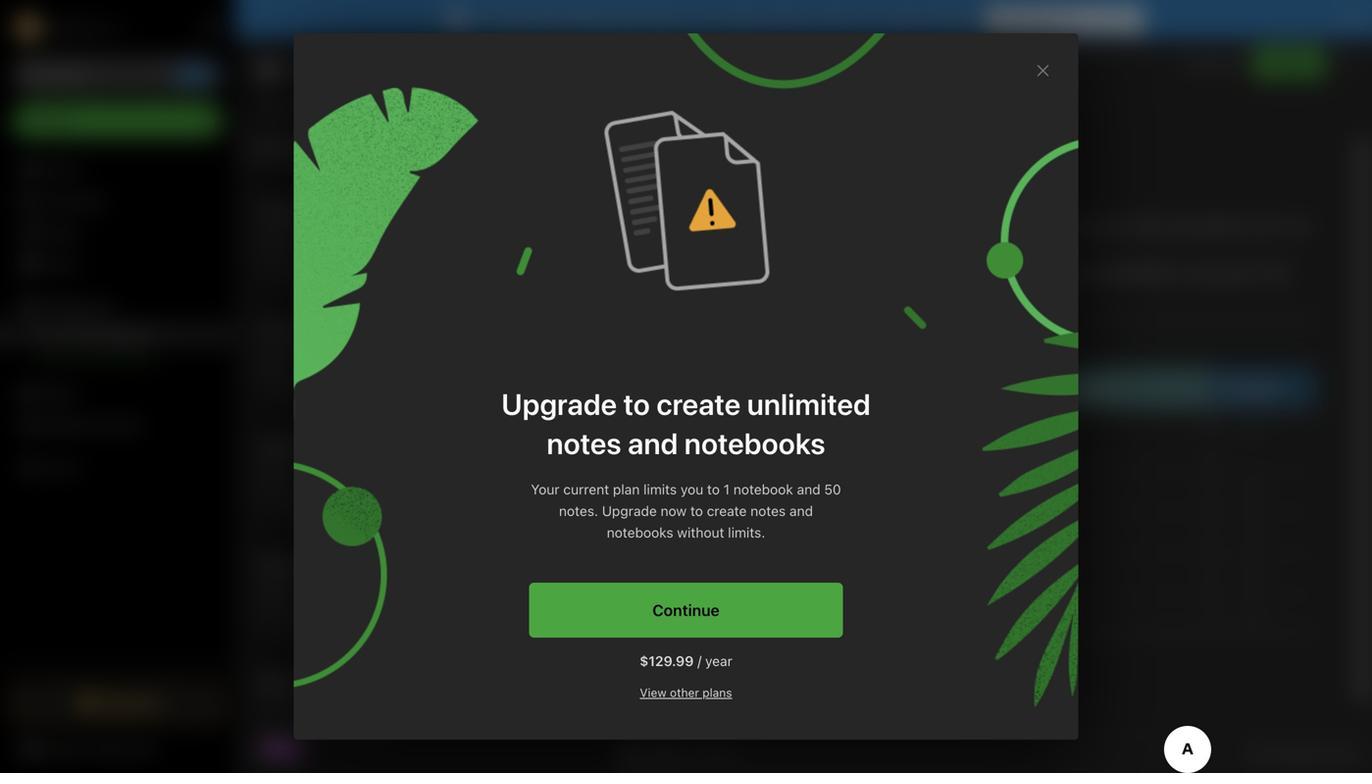 Task type: describe. For each thing, give the bounding box(es) containing it.
for for free:
[[627, 11, 645, 27]]

luck
[[502, 597, 529, 613]]

a
[[522, 459, 529, 475]]

free:
[[649, 11, 682, 27]]

ago left 5
[[323, 385, 343, 399]]

notebooks inside your current plan limits you to 1 notebook and 50 notes. upgrade now to create notes and notebooks without limits.
[[607, 524, 674, 541]]

get it free for 7 days button
[[986, 7, 1144, 32]]

daily inside 'daily reflection what went well? stock market what didn't go well? weather what can i improve on? luck 16 minutes ago'
[[261, 556, 293, 572]]

11 for summary major milestones week 1 mm/dd/yy week 2 mm/dd/yy week 3 mm/dd/yy week 4 mm/dd/yy week 5 mm/dd/yy task 1 task 2 task 3 task 4 legend not started on track...
[[261, 385, 272, 399]]

week down summary
[[261, 362, 296, 378]]

date & time goal attendees me agenda notes action items assignee status clean up meeting notes send out meeting notes and action items
[[261, 105, 560, 163]]

across
[[724, 11, 765, 27]]

edited
[[656, 100, 696, 116]]

soon
[[334, 694, 365, 710]]

minutes down repository
[[277, 503, 321, 517]]

all
[[1250, 746, 1265, 761]]

7
[[1089, 11, 1097, 27]]

2023
[[770, 100, 803, 116]]

milestones
[[364, 341, 432, 357]]

items
[[525, 147, 559, 163]]

went
[[298, 576, 329, 593]]

new daily tasks do now do soon for the future
[[261, 674, 455, 710]]

11 minutes ago for project
[[261, 385, 343, 399]]

try evernote personal for free: sync across all your devices. cancel anytime.
[[481, 11, 976, 27]]

notes down action
[[261, 147, 296, 163]]

now inside new daily tasks do now do soon for the future
[[283, 694, 309, 710]]

notes inside your current plan limits you to 1 notebook and 50 notes. upgrade now to create notes and notebooks without limits.
[[751, 503, 786, 519]]

tags button
[[0, 378, 235, 409]]

12 minutes ago
[[261, 503, 345, 517]]

tree containing home
[[0, 154, 235, 665]]

minutes up track...
[[275, 385, 319, 399]]

below
[[308, 521, 345, 537]]

&
[[294, 105, 304, 122]]

the inside new daily tasks do now do soon for the future
[[393, 694, 413, 710]]

2 do from the left
[[312, 694, 330, 710]]

notes up action
[[275, 101, 311, 117]]

current
[[564, 481, 609, 497]]

tuesday
[[366, 223, 419, 239]]

1 11 minutes ago from the top
[[261, 150, 343, 163]]

about
[[261, 459, 299, 475]]

items
[[305, 126, 340, 142]]

thursday
[[500, 223, 559, 239]]

time
[[308, 105, 339, 122]]

notes inside date & time goal attendees me agenda notes action items assignee status clean up meeting notes send out meeting notes and action items
[[519, 105, 556, 122]]

weather
[[296, 597, 347, 613]]

1 horizontal spatial notebook
[[328, 59, 417, 82]]

collect
[[370, 479, 412, 496]]

first notebook button
[[669, 49, 788, 77]]

1 horizontal spatial your
[[787, 11, 815, 27]]

week right milestones
[[436, 341, 471, 357]]

home
[[43, 161, 81, 178]]

2 this from the left
[[417, 459, 440, 475]]

infor
[[534, 500, 569, 516]]

11 down action
[[261, 150, 272, 163]]

0 vertical spatial meeting
[[509, 126, 560, 142]]

expand notebooks image
[[5, 299, 21, 315]]

notebooks inside upgrade to create unlimited notes and notebooks
[[685, 426, 826, 461]]

send
[[300, 147, 333, 163]]

trips.
[[409, 500, 441, 516]]

important
[[493, 479, 555, 496]]

all inside untitled about this template use this template as a cen tral repository to collect all the most important information about your trips. complete the infor mation below and...
[[416, 479, 430, 496]]

0 horizontal spatial 1
[[475, 341, 481, 357]]

market
[[406, 576, 450, 593]]

11 minutes ago for weekly
[[261, 267, 343, 281]]

0 horizontal spatial 2
[[300, 362, 308, 378]]

new notebook
[[65, 351, 155, 366]]

14,
[[748, 100, 766, 116]]

sunday
[[261, 223, 308, 239]]

share
[[1271, 54, 1309, 71]]

clean
[[449, 126, 485, 142]]

and down "notebook"
[[790, 503, 813, 519]]

0 vertical spatial well?
[[332, 576, 364, 593]]

last
[[625, 100, 652, 116]]

upgrade for upgrade to create unlimited notes and notebooks
[[502, 387, 617, 421]]

your inside untitled about this template use this template as a cen tral repository to collect all the most important information about your trips. complete the infor mation below and...
[[377, 500, 405, 516]]

up
[[489, 126, 505, 142]]

1 do from the left
[[261, 694, 279, 710]]

add tag image
[[654, 742, 678, 765]]

on?
[[476, 597, 499, 613]]

tags
[[44, 385, 74, 402]]

future
[[417, 694, 455, 710]]

track...
[[261, 423, 317, 440]]

share button
[[1254, 47, 1326, 78]]

/
[[698, 653, 702, 669]]

can
[[388, 597, 411, 613]]

1 template from the left
[[330, 459, 385, 475]]

11 for first notebook
[[259, 101, 271, 117]]

i
[[414, 597, 418, 613]]

note window element
[[609, 39, 1373, 773]]

notes inside upgrade to create unlimited notes and notebooks
[[547, 426, 622, 461]]

shortcuts
[[44, 193, 106, 209]]

0 horizontal spatial meeting
[[361, 147, 412, 163]]

2 template from the left
[[444, 459, 500, 475]]

shortcuts button
[[0, 185, 235, 217]]

first notebook inside button
[[694, 55, 781, 70]]

2/5
[[283, 741, 301, 755]]

you inside your current plan limits you to 1 notebook and 50 notes. upgrade now to create notes and notebooks without limits.
[[681, 481, 704, 497]]

monday
[[312, 223, 362, 239]]

only you
[[1186, 55, 1238, 70]]

anytime.
[[922, 11, 976, 27]]

friday
[[261, 244, 300, 260]]

upgrade button
[[12, 683, 224, 722]]

settings image
[[200, 16, 224, 39]]

improve
[[422, 597, 472, 613]]

new notebook button
[[0, 346, 235, 370]]

1 inside your current plan limits you to 1 notebook and 50 notes. upgrade now to create notes and notebooks without limits.
[[724, 481, 730, 497]]

Search text field
[[26, 57, 210, 92]]

1 vertical spatial me
[[122, 417, 142, 433]]

create inside upgrade to create unlimited notes and notebooks
[[657, 387, 741, 421]]

repository
[[285, 479, 350, 496]]

saturday
[[304, 244, 360, 260]]

ago down items
[[323, 150, 343, 163]]

0 vertical spatial 4
[[546, 362, 555, 378]]

devices.
[[819, 11, 871, 27]]

new for new daily tasks do now do soon for the future
[[261, 674, 290, 690]]

stock
[[368, 576, 402, 593]]

dec
[[719, 100, 744, 116]]

add a reminder image
[[621, 742, 645, 765]]

view other plans
[[640, 686, 733, 700]]

evernote
[[506, 11, 563, 27]]

it
[[1025, 11, 1033, 27]]

sunday monday tuesday wednesday thursday friday saturday
[[261, 223, 559, 260]]

12
[[261, 503, 274, 517]]

expand tags image
[[5, 386, 21, 401]]

week up on
[[508, 362, 543, 378]]

mm/dd/yy down major
[[312, 362, 380, 378]]

for
[[368, 694, 389, 710]]

weekly planner
[[261, 203, 361, 219]]

1 vertical spatial the
[[509, 500, 530, 516]]

about
[[337, 500, 373, 516]]

mm/dd/yy up on
[[485, 341, 554, 357]]

you inside note window element
[[1217, 55, 1238, 70]]

and inside date & time goal attendees me agenda notes action items assignee status clean up meeting notes send out meeting notes and action items
[[455, 147, 478, 163]]

shared with me
[[43, 417, 142, 433]]

out
[[336, 147, 357, 163]]



Task type: locate. For each thing, give the bounding box(es) containing it.
all up trips.
[[416, 479, 430, 496]]

status
[[405, 126, 446, 142]]

minutes down friday
[[275, 267, 319, 281]]

0 vertical spatial create
[[657, 387, 741, 421]]

untitled
[[261, 438, 313, 454]]

0 horizontal spatial first
[[283, 59, 323, 82]]

1 vertical spatial create
[[707, 503, 747, 519]]

for left '7'
[[1067, 11, 1086, 27]]

0 horizontal spatial all
[[416, 479, 430, 496]]

upgrade for upgrade
[[101, 694, 160, 711]]

reflection
[[297, 556, 359, 572]]

2 horizontal spatial what
[[453, 576, 487, 593]]

notebooks down the limits
[[607, 524, 674, 541]]

16
[[261, 621, 274, 634]]

me up clean
[[444, 105, 463, 122]]

4
[[546, 362, 555, 378], [338, 403, 347, 419]]

1 horizontal spatial all
[[769, 11, 783, 27]]

2 for from the left
[[1067, 11, 1086, 27]]

what left went
[[261, 576, 294, 593]]

tasks inside new daily tasks do now do soon for the future
[[329, 674, 366, 690]]

and inside upgrade to create unlimited notes and notebooks
[[628, 426, 678, 461]]

planner
[[312, 203, 361, 219]]

0 vertical spatial notes
[[519, 105, 556, 122]]

first notebook down across on the right of page
[[694, 55, 781, 70]]

your left devices.
[[787, 11, 815, 27]]

0 horizontal spatial you
[[681, 481, 704, 497]]

0 vertical spatial plan
[[311, 320, 339, 337]]

notes down shortcuts
[[43, 224, 81, 240]]

major
[[325, 341, 360, 357]]

0 horizontal spatial notebooks
[[607, 524, 674, 541]]

changes
[[1268, 746, 1319, 761]]

get
[[998, 11, 1021, 27]]

0 vertical spatial daily
[[261, 556, 293, 572]]

daily up the 23 minutes ago
[[293, 674, 326, 690]]

the up trips.
[[434, 479, 454, 496]]

1 horizontal spatial daily
[[293, 674, 326, 690]]

and up the limits
[[628, 426, 678, 461]]

now up the 23 minutes ago
[[283, 694, 309, 710]]

1 horizontal spatial 3
[[423, 362, 431, 378]]

11 up track...
[[261, 385, 272, 399]]

1 horizontal spatial meeting
[[509, 126, 560, 142]]

week down milestones
[[384, 362, 419, 378]]

daily inside new daily tasks do now do soon for the future
[[293, 674, 326, 690]]

other
[[670, 686, 700, 700]]

11 minutes ago down friday
[[261, 267, 343, 281]]

1 vertical spatial now
[[283, 694, 309, 710]]

untitled about this template use this template as a cen tral repository to collect all the most important information about your trips. complete the infor mation below and...
[[261, 438, 569, 537]]

notes up items
[[519, 105, 556, 122]]

0 horizontal spatial plan
[[311, 320, 339, 337]]

what down stock
[[351, 597, 384, 613]]

2 down summary
[[300, 362, 308, 378]]

year
[[706, 653, 733, 669]]

task
[[457, 382, 486, 398], [499, 382, 528, 398], [261, 403, 290, 419], [306, 403, 335, 419]]

notebook up tags button
[[95, 351, 155, 366]]

0 horizontal spatial me
[[122, 417, 142, 433]]

summary
[[261, 341, 321, 357]]

new inside new daily tasks do now do soon for the future
[[261, 674, 290, 690]]

tasks up soon
[[329, 674, 366, 690]]

0 vertical spatial all
[[769, 11, 783, 27]]

1 vertical spatial plan
[[613, 481, 640, 497]]

started
[[434, 403, 494, 419]]

notes up current
[[547, 426, 622, 461]]

personal
[[567, 11, 623, 27]]

tral
[[261, 459, 562, 496]]

1 vertical spatial meeting
[[361, 147, 412, 163]]

template up most
[[444, 459, 500, 475]]

1 horizontal spatial me
[[444, 105, 463, 122]]

0 horizontal spatial 3
[[294, 403, 302, 419]]

cell
[[0, 323, 235, 346]]

11 minutes ago down items
[[261, 150, 343, 163]]

well? down reflection
[[332, 576, 364, 593]]

this up repository
[[303, 459, 326, 475]]

0 horizontal spatial notebook
[[95, 351, 155, 366]]

for inside button
[[1067, 11, 1086, 27]]

1 horizontal spatial notebooks
[[685, 426, 826, 461]]

11 up action
[[259, 101, 271, 117]]

upgrade inside upgrade popup button
[[101, 694, 160, 711]]

first notebook
[[694, 55, 781, 70], [283, 59, 417, 82]]

create inside your current plan limits you to 1 notebook and 50 notes. upgrade now to create notes and notebooks without limits.
[[707, 503, 747, 519]]

first notebook up "goal"
[[283, 59, 417, 82]]

tasks
[[43, 256, 79, 272], [329, 674, 366, 690]]

daily reflection what went well? stock market what didn't go well? weather what can i improve on? luck 16 minutes ago
[[261, 556, 547, 634]]

0 vertical spatial upgrade
[[502, 387, 617, 421]]

new up tags
[[65, 351, 92, 366]]

create up limits.
[[707, 503, 747, 519]]

1 vertical spatial you
[[681, 481, 704, 497]]

1 horizontal spatial what
[[351, 597, 384, 613]]

2 horizontal spatial notebook
[[723, 55, 781, 70]]

0 vertical spatial new
[[43, 112, 71, 129]]

1 for from the left
[[627, 11, 645, 27]]

me inside date & time goal attendees me agenda notes action items assignee status clean up meeting notes send out meeting notes and action items
[[444, 105, 463, 122]]

2 horizontal spatial 1
[[724, 481, 730, 497]]

notebook inside group
[[95, 351, 155, 366]]

upgrade inside upgrade to create unlimited notes and notebooks
[[502, 387, 617, 421]]

new up 23
[[261, 674, 290, 690]]

meeting down assignee
[[361, 147, 412, 163]]

notebook up "goal"
[[328, 59, 417, 82]]

ago down weather
[[325, 621, 345, 634]]

1 vertical spatial well?
[[261, 597, 292, 613]]

mm/dd/yy up started
[[435, 362, 504, 378]]

plan
[[311, 320, 339, 337], [613, 481, 640, 497]]

trash
[[43, 460, 78, 476]]

shared
[[43, 417, 88, 433]]

for
[[627, 11, 645, 27], [1067, 11, 1086, 27]]

None search field
[[26, 57, 210, 92]]

and...
[[349, 521, 384, 537]]

0 vertical spatial your
[[787, 11, 815, 27]]

minutes down action
[[275, 150, 319, 163]]

assignee
[[344, 126, 401, 142]]

23
[[261, 720, 275, 733]]

1 horizontal spatial do
[[312, 694, 330, 710]]

minutes inside 'daily reflection what went well? stock market what didn't go well? weather what can i improve on? luck 16 minutes ago'
[[277, 621, 321, 634]]

me right with
[[122, 417, 142, 433]]

to inside untitled about this template use this template as a cen tral repository to collect all the most important information about your trips. complete the infor mation below and...
[[353, 479, 366, 496]]

plan up major
[[311, 320, 339, 337]]

$129.99 / year
[[640, 653, 733, 669]]

0 vertical spatial 11 minutes ago
[[261, 150, 343, 163]]

2 up cen
[[532, 382, 540, 398]]

1 vertical spatial notes
[[43, 224, 81, 240]]

0 horizontal spatial this
[[303, 459, 326, 475]]

11 notes
[[259, 101, 311, 117]]

new for new
[[43, 112, 71, 129]]

1 horizontal spatial first
[[694, 55, 720, 70]]

0 horizontal spatial first notebook
[[283, 59, 417, 82]]

all right across on the right of page
[[769, 11, 783, 27]]

0 vertical spatial the
[[434, 479, 454, 496]]

1 horizontal spatial 2
[[532, 382, 540, 398]]

minutes down weather
[[277, 621, 321, 634]]

1 horizontal spatial well?
[[332, 576, 364, 593]]

new up home
[[43, 112, 71, 129]]

0 horizontal spatial 4
[[338, 403, 347, 419]]

continue button
[[529, 583, 843, 638]]

for for 7
[[1067, 11, 1086, 27]]

11 minutes ago up track...
[[261, 385, 343, 399]]

ago down the saturday
[[323, 267, 343, 281]]

weekly
[[261, 203, 308, 219]]

1 vertical spatial new
[[65, 351, 92, 366]]

2 vertical spatial new
[[261, 674, 290, 690]]

1 horizontal spatial template
[[444, 459, 500, 475]]

do left soon
[[312, 694, 330, 710]]

create up the limits
[[657, 387, 741, 421]]

notes link
[[0, 217, 235, 248]]

3 up track...
[[294, 403, 302, 419]]

1 vertical spatial your
[[377, 500, 405, 516]]

23 minutes ago
[[261, 720, 347, 733]]

0 horizontal spatial notes
[[43, 224, 81, 240]]

meeting up items
[[509, 126, 560, 142]]

50
[[825, 481, 842, 497]]

4 left legend
[[338, 403, 347, 419]]

$129.99
[[640, 653, 694, 669]]

plan left the limits
[[613, 481, 640, 497]]

for left free:
[[627, 11, 645, 27]]

1 vertical spatial notebooks
[[607, 524, 674, 541]]

0 vertical spatial 3
[[423, 362, 431, 378]]

1 horizontal spatial first notebook
[[694, 55, 781, 70]]

0 horizontal spatial template
[[330, 459, 385, 475]]

0 horizontal spatial now
[[283, 694, 309, 710]]

all
[[769, 11, 783, 27], [416, 479, 430, 496]]

wednesday
[[423, 223, 496, 239]]

1 horizontal spatial notes
[[519, 105, 556, 122]]

Note Editor text field
[[609, 133, 1373, 733]]

limits.
[[728, 524, 766, 541]]

5
[[372, 382, 381, 398]]

tasks up notebooks
[[43, 256, 79, 272]]

1 this from the left
[[303, 459, 326, 475]]

tree
[[0, 154, 235, 665]]

legend
[[351, 403, 398, 419]]

this right use
[[417, 459, 440, 475]]

action
[[261, 126, 301, 142]]

notes down "notebook"
[[751, 503, 786, 519]]

2 vertical spatial the
[[393, 694, 413, 710]]

notebook inside note window element
[[723, 55, 781, 70]]

week left 5
[[333, 382, 369, 398]]

first down sync
[[694, 55, 720, 70]]

now down the limits
[[661, 503, 687, 519]]

1 horizontal spatial you
[[1217, 55, 1238, 70]]

daily left reflection
[[261, 556, 293, 572]]

mm/dd/yy up not
[[384, 382, 453, 398]]

1 horizontal spatial 1
[[489, 382, 496, 398]]

most
[[458, 479, 489, 496]]

1 horizontal spatial for
[[1067, 11, 1086, 27]]

1 vertical spatial tasks
[[329, 674, 366, 690]]

now inside your current plan limits you to 1 notebook and 50 notes. upgrade now to create notes and notebooks without limits.
[[661, 503, 687, 519]]

cell inside tree
[[0, 323, 235, 346]]

2 horizontal spatial the
[[509, 500, 530, 516]]

0 horizontal spatial tasks
[[43, 256, 79, 272]]

1 vertical spatial all
[[416, 479, 430, 496]]

template up collect
[[330, 459, 385, 475]]

notes inside tree
[[43, 224, 81, 240]]

0 horizontal spatial what
[[261, 576, 294, 593]]

new notebook group
[[0, 323, 235, 378]]

0 vertical spatial now
[[661, 503, 687, 519]]

ago inside 'daily reflection what went well? stock market what didn't go well? weather what can i improve on? luck 16 minutes ago'
[[325, 621, 345, 634]]

1 vertical spatial 2
[[532, 382, 540, 398]]

0 horizontal spatial your
[[377, 500, 405, 516]]

and left 50
[[797, 481, 821, 497]]

upgrade inside your current plan limits you to 1 notebook and 50 notes. upgrade now to create notes and notebooks without limits.
[[602, 503, 657, 519]]

notes down status
[[416, 147, 451, 163]]

minutes up the 2/5
[[279, 720, 323, 733]]

go
[[531, 576, 547, 593]]

0 horizontal spatial do
[[261, 694, 279, 710]]

limits
[[644, 481, 677, 497]]

0 vertical spatial 2
[[300, 362, 308, 378]]

1 vertical spatial 3
[[294, 403, 302, 419]]

upgrade to create unlimited notes and notebooks
[[502, 387, 871, 461]]

2 vertical spatial 1
[[724, 481, 730, 497]]

new for new notebook
[[65, 351, 92, 366]]

0 horizontal spatial well?
[[261, 597, 292, 613]]

notebook down across on the right of page
[[723, 55, 781, 70]]

notebooks up "notebook"
[[685, 426, 826, 461]]

2 vertical spatial upgrade
[[101, 694, 160, 711]]

all changes saved
[[1250, 746, 1357, 761]]

0 horizontal spatial the
[[393, 694, 413, 710]]

shared with me link
[[0, 409, 235, 441]]

0 horizontal spatial daily
[[261, 556, 293, 572]]

your
[[531, 481, 560, 497]]

1 horizontal spatial now
[[661, 503, 687, 519]]

only
[[1186, 55, 1213, 70]]

1 horizontal spatial tasks
[[329, 674, 366, 690]]

template
[[330, 459, 385, 475], [444, 459, 500, 475]]

ago up the 'below'
[[324, 503, 345, 517]]

mm/dd/yy down summary
[[261, 382, 330, 398]]

11
[[259, 101, 271, 117], [261, 150, 272, 163], [261, 267, 272, 281], [261, 385, 272, 399]]

you right the limits
[[681, 481, 704, 497]]

11 down friday
[[261, 267, 272, 281]]

0 vertical spatial 1
[[475, 341, 481, 357]]

tasks inside button
[[43, 256, 79, 272]]

trash link
[[0, 452, 235, 484]]

1 vertical spatial 11 minutes ago
[[261, 267, 343, 281]]

4 up cen
[[546, 362, 555, 378]]

notebooks
[[685, 426, 826, 461], [607, 524, 674, 541]]

plan inside your current plan limits you to 1 notebook and 50 notes. upgrade now to create notes and notebooks without limits.
[[613, 481, 640, 497]]

new inside popup button
[[43, 112, 71, 129]]

complete
[[445, 500, 506, 516]]

the right for
[[393, 694, 413, 710]]

to inside upgrade to create unlimited notes and notebooks
[[624, 387, 650, 421]]

1 horizontal spatial this
[[417, 459, 440, 475]]

on
[[498, 403, 519, 419]]

1 vertical spatial 1
[[489, 382, 496, 398]]

2 11 minutes ago from the top
[[261, 267, 343, 281]]

3 11 minutes ago from the top
[[261, 385, 343, 399]]

notebooks
[[44, 299, 113, 315]]

what up the on?
[[453, 576, 487, 593]]

0 horizontal spatial for
[[627, 11, 645, 27]]

saved
[[1322, 746, 1357, 761]]

1 vertical spatial 4
[[338, 403, 347, 419]]

the
[[434, 479, 454, 496], [509, 500, 530, 516], [393, 694, 413, 710]]

your down collect
[[377, 500, 405, 516]]

0 vertical spatial notebooks
[[685, 426, 826, 461]]

11 for sunday monday tuesday wednesday thursday friday saturday
[[261, 267, 272, 281]]

ago down soon
[[326, 720, 347, 733]]

do up 23
[[261, 694, 279, 710]]

2 vertical spatial 11 minutes ago
[[261, 385, 343, 399]]

without
[[677, 524, 725, 541]]

you
[[1217, 55, 1238, 70], [681, 481, 704, 497]]

3 down milestones
[[423, 362, 431, 378]]

with
[[92, 417, 118, 433]]

action
[[482, 147, 521, 163]]

0 vertical spatial you
[[1217, 55, 1238, 70]]

1 horizontal spatial 4
[[546, 362, 555, 378]]

new inside button
[[65, 351, 92, 366]]

1 vertical spatial daily
[[293, 674, 326, 690]]

the down important
[[509, 500, 530, 516]]

not
[[402, 403, 430, 419]]

well? up 16
[[261, 597, 292, 613]]

0 vertical spatial tasks
[[43, 256, 79, 272]]

0 vertical spatial me
[[444, 105, 463, 122]]

1 horizontal spatial the
[[434, 479, 454, 496]]

you right only
[[1217, 55, 1238, 70]]

and down clean
[[455, 147, 478, 163]]

first up '11 notes'
[[283, 59, 323, 82]]

1 vertical spatial upgrade
[[602, 503, 657, 519]]

agenda
[[467, 105, 515, 122]]

create
[[657, 387, 741, 421], [707, 503, 747, 519]]

first
[[694, 55, 720, 70], [283, 59, 323, 82]]

first inside button
[[694, 55, 720, 70]]



Task type: vqa. For each thing, say whether or not it's contained in the screenshot.
the to the middle
yes



